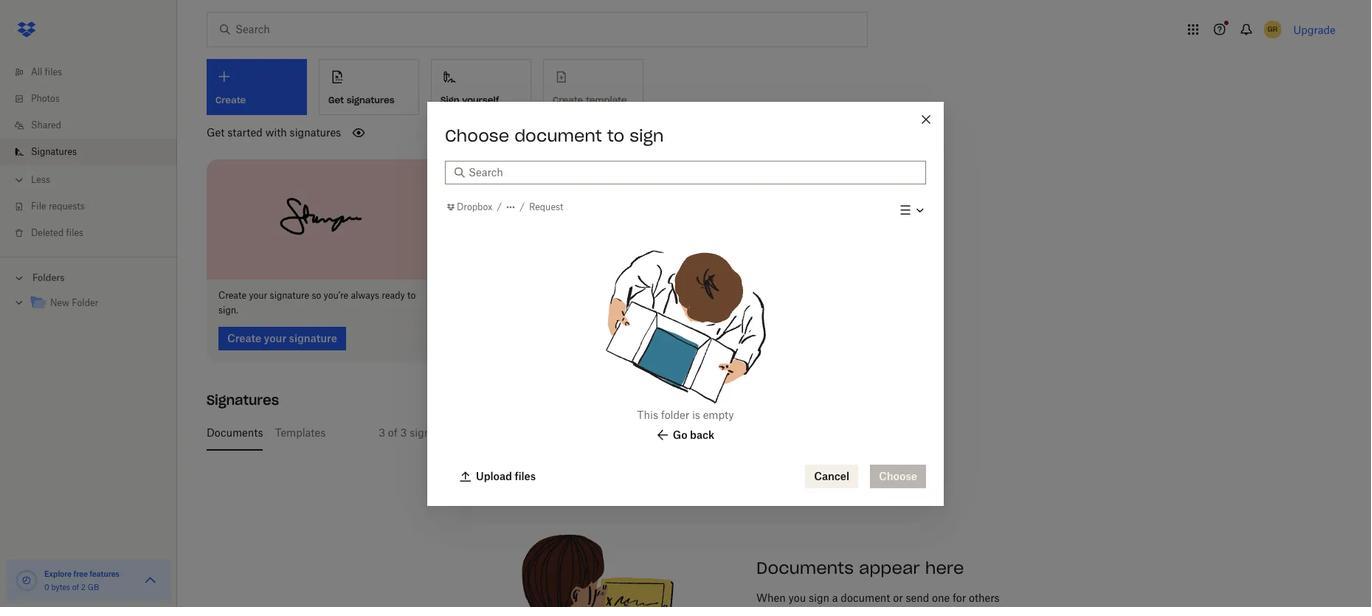 Task type: describe. For each thing, give the bounding box(es) containing it.
month.
[[543, 426, 578, 439]]

1 vertical spatial signatures
[[207, 392, 279, 408]]

0 horizontal spatial signatures
[[290, 126, 341, 139]]

shared
[[31, 120, 61, 131]]

you
[[788, 591, 806, 604]]

dropbox
[[457, 201, 492, 212]]

go back button
[[636, 423, 735, 447]]

0 horizontal spatial is
[[663, 426, 671, 439]]

document inside dialog
[[514, 125, 602, 146]]

get for get started with signatures
[[207, 126, 225, 139]]

sign inside when you sign a document or send one for others
[[809, 591, 829, 604]]

your
[[249, 290, 267, 301]]

sign
[[441, 94, 459, 105]]

3 of 3 signature requests left this month. signing yourself is unlimited.
[[379, 426, 723, 439]]

dropbox link
[[445, 200, 492, 215]]

here
[[925, 558, 964, 578]]

yourself inside button
[[462, 94, 499, 105]]

empty
[[703, 408, 734, 421]]

all
[[31, 66, 42, 77]]

all files
[[31, 66, 62, 77]]

explore free features 0 bytes of 2 gb
[[44, 570, 119, 592]]

explore
[[44, 570, 72, 579]]

new folder link
[[30, 294, 165, 314]]

deleted
[[31, 227, 64, 238]]

when
[[756, 591, 786, 604]]

Search text field
[[469, 164, 917, 180]]

cancel button
[[805, 465, 858, 488]]

documents tab
[[207, 415, 263, 451]]

cancel
[[814, 470, 849, 482]]

or
[[893, 591, 903, 604]]

get started with signatures
[[207, 126, 341, 139]]

signatures inside button
[[347, 94, 395, 105]]

signatures inside signatures link
[[31, 146, 77, 157]]

2
[[81, 583, 86, 592]]

create your signature so you're always ready to sign.
[[218, 290, 416, 315]]

back
[[690, 428, 714, 441]]

templates tab
[[275, 415, 326, 451]]

bytes
[[51, 583, 70, 592]]

folder
[[72, 297, 98, 308]]

documents for documents
[[207, 426, 263, 439]]

documents appear here
[[756, 558, 964, 578]]

request link
[[529, 200, 563, 215]]

when you sign a document or send one for others
[[756, 591, 1000, 607]]

deleted files link
[[12, 220, 177, 246]]

go back
[[673, 428, 714, 441]]

started
[[227, 126, 263, 139]]

photos
[[31, 93, 60, 104]]

photos link
[[12, 86, 177, 112]]

left
[[504, 426, 520, 439]]

choose document to sign
[[445, 125, 664, 146]]

signature inside create your signature so you're always ready to sign.
[[270, 290, 309, 301]]

with
[[265, 126, 287, 139]]

1 vertical spatial yourself
[[621, 426, 660, 439]]

choose document to sign dialog
[[427, 101, 944, 506]]

documents for documents appear here
[[756, 558, 854, 578]]

free
[[74, 570, 88, 579]]

1 3 from the left
[[379, 426, 385, 439]]

sign yourself button
[[431, 59, 531, 115]]

go
[[673, 428, 688, 441]]

deleted files
[[31, 227, 83, 238]]

signing
[[580, 426, 619, 439]]

you're
[[324, 290, 348, 301]]

sign yourself
[[441, 94, 499, 105]]

is inside 'choose document to sign' dialog
[[692, 408, 700, 421]]

/ for / request
[[520, 201, 525, 212]]



Task type: vqa. For each thing, say whether or not it's contained in the screenshot.
To within dialog
yes



Task type: locate. For each thing, give the bounding box(es) containing it.
1 horizontal spatial /
[[520, 201, 525, 212]]

request
[[529, 201, 563, 212]]

0 horizontal spatial signatures
[[31, 146, 77, 157]]

0 horizontal spatial signature
[[270, 290, 309, 301]]

0 vertical spatial requests
[[49, 201, 85, 212]]

requests left left
[[459, 426, 501, 439]]

folders button
[[0, 266, 177, 289]]

choose
[[445, 125, 509, 146]]

0 vertical spatial files
[[45, 66, 62, 77]]

list containing all files
[[0, 50, 177, 257]]

gb
[[88, 583, 99, 592]]

2 / from the left
[[520, 201, 525, 212]]

requests
[[49, 201, 85, 212], [459, 426, 501, 439]]

sign
[[630, 125, 664, 146], [809, 591, 829, 604]]

features
[[90, 570, 119, 579]]

list
[[0, 50, 177, 257]]

file requests
[[31, 201, 85, 212]]

to inside create your signature so you're always ready to sign.
[[407, 290, 416, 301]]

signatures down shared
[[31, 146, 77, 157]]

/ left request
[[520, 201, 525, 212]]

document down documents appear here
[[841, 591, 890, 604]]

upgrade link
[[1293, 23, 1336, 36]]

unlimited.
[[674, 426, 723, 439]]

upload files
[[476, 470, 536, 482]]

get up get started with signatures
[[328, 94, 344, 105]]

yourself right sign
[[462, 94, 499, 105]]

0 horizontal spatial sign
[[630, 125, 664, 146]]

of inside explore free features 0 bytes of 2 gb
[[72, 583, 79, 592]]

upload files button
[[451, 465, 545, 488]]

tab list
[[207, 415, 1342, 451]]

0 vertical spatial of
[[388, 426, 398, 439]]

files
[[45, 66, 62, 77], [66, 227, 83, 238], [515, 470, 536, 482]]

file
[[31, 201, 46, 212]]

1 horizontal spatial signature
[[410, 426, 456, 439]]

for
[[953, 591, 966, 604]]

this
[[637, 408, 658, 421]]

2 horizontal spatial files
[[515, 470, 536, 482]]

0 vertical spatial to
[[607, 125, 624, 146]]

this folder is empty
[[637, 408, 734, 421]]

get for get signatures
[[328, 94, 344, 105]]

this
[[522, 426, 540, 439]]

always
[[351, 290, 379, 301]]

ready
[[382, 290, 405, 301]]

0 horizontal spatial requests
[[49, 201, 85, 212]]

1 horizontal spatial document
[[841, 591, 890, 604]]

0 horizontal spatial document
[[514, 125, 602, 146]]

sign up search text field
[[630, 125, 664, 146]]

files for all files
[[45, 66, 62, 77]]

send
[[906, 591, 929, 604]]

less image
[[12, 173, 27, 187]]

to inside dialog
[[607, 125, 624, 146]]

1 vertical spatial of
[[72, 583, 79, 592]]

get signatures
[[328, 94, 395, 105]]

upgrade
[[1293, 23, 1336, 36]]

1 vertical spatial signatures
[[290, 126, 341, 139]]

0 vertical spatial yourself
[[462, 94, 499, 105]]

0 vertical spatial is
[[692, 408, 700, 421]]

signatures list item
[[0, 139, 177, 165]]

0 vertical spatial signatures
[[347, 94, 395, 105]]

less
[[31, 174, 50, 185]]

1 horizontal spatial of
[[388, 426, 398, 439]]

0 horizontal spatial to
[[407, 290, 416, 301]]

templates
[[275, 426, 326, 439]]

/
[[497, 201, 502, 212], [520, 201, 525, 212]]

yourself
[[462, 94, 499, 105], [621, 426, 660, 439]]

1 horizontal spatial get
[[328, 94, 344, 105]]

1 vertical spatial sign
[[809, 591, 829, 604]]

of
[[388, 426, 398, 439], [72, 583, 79, 592]]

document
[[514, 125, 602, 146], [841, 591, 890, 604]]

yourself down this
[[621, 426, 660, 439]]

files right deleted
[[66, 227, 83, 238]]

signatures
[[31, 146, 77, 157], [207, 392, 279, 408]]

0 horizontal spatial yourself
[[462, 94, 499, 105]]

1 horizontal spatial signatures
[[347, 94, 395, 105]]

one
[[932, 591, 950, 604]]

signatures up the documents tab
[[207, 392, 279, 408]]

1 horizontal spatial documents
[[756, 558, 854, 578]]

files right all
[[45, 66, 62, 77]]

0 horizontal spatial 3
[[379, 426, 385, 439]]

1 vertical spatial files
[[66, 227, 83, 238]]

/ right the dropbox
[[497, 201, 502, 212]]

documents up the you
[[756, 558, 854, 578]]

a
[[832, 591, 838, 604]]

2 3 from the left
[[400, 426, 407, 439]]

files for deleted files
[[66, 227, 83, 238]]

documents
[[207, 426, 263, 439], [756, 558, 854, 578]]

file requests link
[[12, 193, 177, 220]]

1 horizontal spatial requests
[[459, 426, 501, 439]]

1 vertical spatial requests
[[459, 426, 501, 439]]

3
[[379, 426, 385, 439], [400, 426, 407, 439]]

new folder
[[50, 297, 98, 308]]

1 vertical spatial is
[[663, 426, 671, 439]]

/ request
[[520, 201, 563, 212]]

1 horizontal spatial sign
[[809, 591, 829, 604]]

1 horizontal spatial to
[[607, 125, 624, 146]]

get signatures button
[[319, 59, 419, 115]]

1 horizontal spatial yourself
[[621, 426, 660, 439]]

folders
[[32, 272, 65, 283]]

get inside button
[[328, 94, 344, 105]]

document inside when you sign a document or send one for others
[[841, 591, 890, 604]]

is
[[692, 408, 700, 421], [663, 426, 671, 439]]

signature inside "tab list"
[[410, 426, 456, 439]]

sign left a
[[809, 591, 829, 604]]

is left go
[[663, 426, 671, 439]]

0 horizontal spatial get
[[207, 126, 225, 139]]

shared link
[[12, 112, 177, 139]]

is up unlimited.
[[692, 408, 700, 421]]

0 vertical spatial get
[[328, 94, 344, 105]]

get
[[328, 94, 344, 105], [207, 126, 225, 139]]

files right upload
[[515, 470, 536, 482]]

others
[[969, 591, 1000, 604]]

0
[[44, 583, 49, 592]]

appear
[[859, 558, 920, 578]]

1 vertical spatial documents
[[756, 558, 854, 578]]

signatures link
[[12, 139, 177, 165]]

1 vertical spatial document
[[841, 591, 890, 604]]

requests right file
[[49, 201, 85, 212]]

of inside "tab list"
[[388, 426, 398, 439]]

1 horizontal spatial files
[[66, 227, 83, 238]]

new
[[50, 297, 69, 308]]

files inside button
[[515, 470, 536, 482]]

1 horizontal spatial signatures
[[207, 392, 279, 408]]

0 horizontal spatial documents
[[207, 426, 263, 439]]

dropbox image
[[12, 15, 41, 44]]

so
[[312, 290, 321, 301]]

0 vertical spatial documents
[[207, 426, 263, 439]]

0 vertical spatial signature
[[270, 290, 309, 301]]

0 horizontal spatial files
[[45, 66, 62, 77]]

upload
[[476, 470, 512, 482]]

/ for /
[[497, 201, 502, 212]]

0 vertical spatial sign
[[630, 125, 664, 146]]

0 horizontal spatial /
[[497, 201, 502, 212]]

0 horizontal spatial of
[[72, 583, 79, 592]]

1 horizontal spatial is
[[692, 408, 700, 421]]

documents left templates
[[207, 426, 263, 439]]

1 vertical spatial to
[[407, 290, 416, 301]]

to
[[607, 125, 624, 146], [407, 290, 416, 301]]

1 vertical spatial signature
[[410, 426, 456, 439]]

1 vertical spatial get
[[207, 126, 225, 139]]

folder
[[661, 408, 689, 421]]

sign.
[[218, 304, 238, 315]]

signature
[[270, 290, 309, 301], [410, 426, 456, 439]]

0 vertical spatial signatures
[[31, 146, 77, 157]]

document up request
[[514, 125, 602, 146]]

get left started at left
[[207, 126, 225, 139]]

1 horizontal spatial 3
[[400, 426, 407, 439]]

all files link
[[12, 59, 177, 86]]

tab list containing documents
[[207, 415, 1342, 451]]

sign inside dialog
[[630, 125, 664, 146]]

files for upload files
[[515, 470, 536, 482]]

signatures
[[347, 94, 395, 105], [290, 126, 341, 139]]

1 / from the left
[[497, 201, 502, 212]]

0 vertical spatial document
[[514, 125, 602, 146]]

create
[[218, 290, 247, 301]]

2 vertical spatial files
[[515, 470, 536, 482]]

quota usage element
[[15, 569, 38, 593]]



